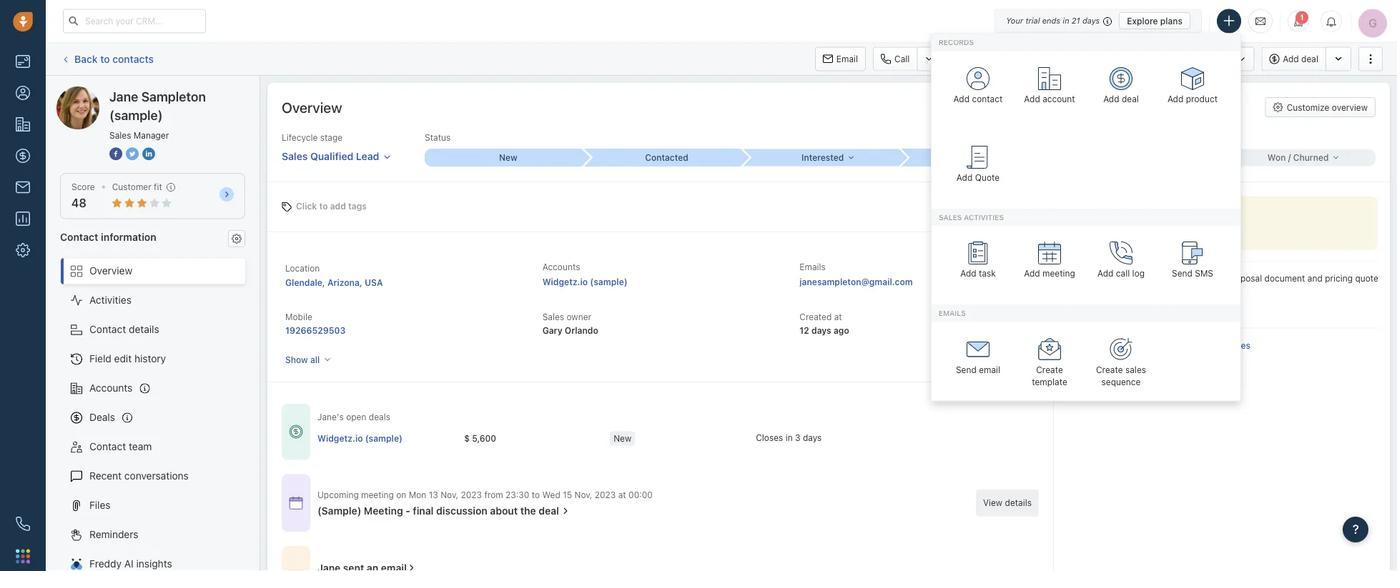 Task type: describe. For each thing, give the bounding box(es) containing it.
email
[[979, 365, 1001, 375]]

status
[[425, 133, 451, 143]]

sales down lifecycle
[[282, 150, 308, 162]]

log
[[1132, 269, 1145, 279]]

from
[[484, 490, 503, 500]]

plans
[[1161, 16, 1183, 26]]

0 horizontal spatial jane
[[85, 86, 107, 98]]

00:00
[[629, 490, 653, 500]]

view details
[[983, 498, 1032, 508]]

1 vertical spatial in
[[786, 433, 793, 443]]

$
[[464, 434, 470, 444]]

sales inside menu
[[939, 213, 962, 221]]

add for add account link
[[1024, 94, 1040, 104]]

and
[[1308, 274, 1323, 284]]

had
[[1065, 274, 1081, 284]]

view details link
[[976, 490, 1039, 516]]

5 minutes ago
[[1134, 306, 1191, 316]]

accounts widgetz.io (sample)
[[543, 262, 628, 287]]

customize
[[1287, 102, 1330, 112]]

call inside menu
[[1116, 269, 1130, 279]]

add quote
[[957, 173, 1000, 183]]

stage
[[320, 133, 343, 143]]

add account link
[[1018, 58, 1082, 119]]

customer fit
[[112, 182, 162, 192]]

mobile
[[285, 312, 312, 322]]

create template link
[[1018, 329, 1082, 390]]

history
[[134, 353, 166, 365]]

task button
[[1027, 47, 1075, 71]]

add account
[[1024, 94, 1075, 104]]

create template
[[1032, 365, 1068, 387]]

emails for emails janesampleton@gmail.com
[[800, 262, 826, 272]]

(sample) up sales manager
[[109, 107, 163, 123]]

21
[[1072, 16, 1080, 25]]

widgetz.io inside widgetz.io (sample) link
[[318, 434, 363, 444]]

add call log link
[[1089, 233, 1153, 294]]

add contact link
[[946, 58, 1010, 119]]

back to contacts
[[74, 53, 154, 65]]

days for closes in 3 days
[[803, 433, 822, 443]]

contact for contact team
[[89, 441, 126, 453]]

janesampleton@gmail.com
[[800, 277, 913, 287]]

(sample)
[[318, 505, 361, 517]]

back to contacts link
[[60, 48, 154, 70]]

usa
[[365, 277, 383, 287]]

minutes
[[1142, 306, 1174, 316]]

jane.
[[1126, 274, 1148, 284]]

0 horizontal spatial deal
[[539, 505, 559, 517]]

1 horizontal spatial jane
[[109, 89, 138, 104]]

add task
[[961, 269, 996, 279]]

the inside had a call with jane. she requested the proposal document and pricing quote asap.
[[1212, 274, 1225, 284]]

create for create sales sequence
[[1096, 365, 1123, 375]]

explore
[[1127, 16, 1158, 26]]

create sales sequence
[[1096, 365, 1146, 387]]

(sample) up manager
[[162, 86, 203, 98]]

1 horizontal spatial sales activities
[[1173, 54, 1233, 64]]

(sample) meeting - final discussion about the deal
[[318, 505, 559, 517]]

to for back
[[100, 53, 110, 65]]

send email image
[[1256, 15, 1266, 27]]

(sample) inside accounts widgetz.io (sample)
[[590, 277, 628, 287]]

twitter circled image
[[126, 146, 139, 161]]

0 horizontal spatial at
[[618, 490, 626, 500]]

information
[[101, 231, 156, 243]]

all for show
[[310, 355, 320, 365]]

discussion
[[436, 505, 488, 517]]

1 horizontal spatial in
[[1063, 16, 1070, 25]]

sales qualified lead
[[282, 150, 379, 162]]

back
[[74, 53, 98, 65]]

emails for emails
[[939, 309, 966, 317]]

account
[[1043, 94, 1075, 104]]

gary orlando
[[1065, 306, 1118, 316]]

add for add deal button in the top right of the page
[[1283, 54, 1299, 64]]

created at 12 days ago
[[800, 312, 849, 335]]

add task link
[[946, 233, 1010, 294]]

meeting for add
[[1043, 269, 1075, 279]]

closes
[[756, 433, 783, 443]]

fit
[[154, 182, 162, 192]]

15
[[563, 490, 572, 500]]

created
[[800, 312, 832, 322]]

freshworks switcher image
[[16, 549, 30, 564]]

quote
[[975, 173, 1000, 183]]

had a call with jane. she requested the proposal document and pricing quote asap.
[[1065, 274, 1379, 296]]

1 horizontal spatial qualified
[[965, 153, 1002, 163]]

1 vertical spatial overview
[[89, 265, 132, 277]]

add left "quote"
[[957, 173, 973, 183]]

jane sampleton (sample) down contacts
[[85, 86, 203, 98]]

contact for contact information
[[60, 231, 98, 243]]

call link
[[873, 47, 917, 71]]

container_wx8msf4aqz5i3rn1 image down 15
[[561, 506, 571, 516]]

upcoming
[[318, 490, 359, 500]]

1 2023 from the left
[[461, 490, 482, 500]]

2 vertical spatial to
[[532, 490, 540, 500]]

edit
[[114, 353, 132, 365]]

sms inside button
[[970, 54, 988, 64]]

(sample) down deals
[[365, 434, 403, 444]]

deal for add deal button in the top right of the page
[[1302, 54, 1319, 64]]

add for add task link
[[961, 269, 977, 279]]

add product
[[1168, 94, 1218, 104]]

ai
[[124, 558, 134, 570]]

asap.
[[1065, 286, 1086, 296]]

qualified link
[[900, 149, 1059, 167]]

days for created at 12 days ago
[[812, 325, 831, 335]]

0 vertical spatial gary
[[1065, 306, 1084, 316]]

explore plans link
[[1119, 12, 1191, 29]]

0 horizontal spatial qualified
[[310, 150, 354, 162]]

emails janesampleton@gmail.com
[[800, 262, 913, 287]]

quote
[[1355, 274, 1379, 284]]

add deal for add deal link
[[1104, 94, 1139, 104]]

linkedin circled image
[[142, 146, 155, 161]]

sales owner gary orlando
[[543, 312, 598, 335]]

won
[[1268, 153, 1286, 163]]

sales up facebook circled image
[[109, 130, 131, 140]]

container_wx8msf4aqz5i3rn1 image left upcoming
[[289, 496, 303, 510]]

customize overview
[[1287, 102, 1368, 112]]

2 2023 from the left
[[595, 490, 616, 500]]

send for send email
[[956, 365, 977, 375]]

0 vertical spatial orlando
[[1086, 306, 1118, 316]]

add for add deal link
[[1104, 94, 1120, 104]]

recent conversations
[[89, 470, 189, 482]]

field edit history
[[89, 353, 166, 365]]

menu containing add contact
[[931, 33, 1241, 401]]

lifecycle
[[282, 133, 318, 143]]

create sales sequence link
[[1089, 329, 1153, 390]]

show
[[285, 355, 308, 365]]

interested
[[802, 153, 844, 163]]

owner
[[567, 312, 591, 322]]

ago inside created at 12 days ago
[[834, 325, 849, 335]]

1 horizontal spatial sms
[[1195, 269, 1214, 279]]

call inside had a call with jane. she requested the proposal document and pricing quote asap.
[[1091, 274, 1105, 284]]

1 horizontal spatial overview
[[282, 99, 342, 115]]

template
[[1032, 377, 1068, 387]]

records
[[939, 38, 974, 46]]



Task type: vqa. For each thing, say whether or not it's contained in the screenshot.
delete
no



Task type: locate. For each thing, give the bounding box(es) containing it.
your trial ends in 21 days
[[1006, 16, 1100, 25]]

files
[[89, 500, 111, 511]]

2 vertical spatial contact
[[89, 441, 126, 453]]

meeting inside button
[[1103, 54, 1136, 64]]

sequence
[[1102, 377, 1141, 387]]

view all notes link
[[1193, 339, 1251, 352]]

send right she
[[1172, 269, 1193, 279]]

0 vertical spatial ago
[[1176, 306, 1191, 316]]

email button
[[815, 47, 866, 71]]

0 horizontal spatial emails
[[800, 262, 826, 272]]

qualified up "quote"
[[965, 153, 1002, 163]]

1 vertical spatial gary
[[543, 325, 563, 335]]

in left 21
[[1063, 16, 1070, 25]]

field
[[89, 353, 111, 365]]

1 horizontal spatial activities
[[1197, 54, 1233, 64]]

create inside create sales sequence
[[1096, 365, 1123, 375]]

add down 1 link
[[1283, 54, 1299, 64]]

all inside view all notes link
[[1216, 340, 1225, 350]]

interested link
[[742, 149, 900, 166]]

1 vertical spatial days
[[812, 325, 831, 335]]

0 horizontal spatial meeting
[[364, 505, 403, 517]]

1 vertical spatial to
[[319, 201, 328, 211]]

activities down "quote"
[[964, 213, 1004, 221]]

1 horizontal spatial orlando
[[1086, 306, 1118, 316]]

sales
[[1173, 54, 1194, 64], [109, 130, 131, 140], [282, 150, 308, 162], [939, 213, 962, 221], [543, 312, 564, 322]]

view for view details
[[983, 498, 1003, 508]]

call
[[895, 54, 910, 64]]

add for add call log link
[[1098, 269, 1114, 279]]

sales inside sales owner gary orlando
[[543, 312, 564, 322]]

0 horizontal spatial ago
[[834, 325, 849, 335]]

add deal
[[1283, 54, 1319, 64], [1104, 94, 1139, 104]]

at inside created at 12 days ago
[[834, 312, 842, 322]]

accounts up deals
[[89, 382, 133, 394]]

overview
[[1332, 102, 1368, 112]]

overview up activities
[[89, 265, 132, 277]]

0 vertical spatial all
[[1216, 340, 1225, 350]]

all for view
[[1216, 340, 1225, 350]]

1 vertical spatial sms
[[1195, 269, 1214, 279]]

-
[[406, 505, 410, 517]]

phone image
[[16, 517, 30, 531]]

0 vertical spatial days
[[1083, 16, 1100, 25]]

the left proposal
[[1212, 274, 1225, 284]]

1 vertical spatial new
[[614, 434, 632, 444]]

widgetz.io inside accounts widgetz.io (sample)
[[543, 277, 588, 287]]

0 vertical spatial in
[[1063, 16, 1070, 25]]

row
[[318, 424, 902, 454]]

open
[[346, 412, 366, 422]]

mng settings image
[[232, 234, 242, 244]]

jane's
[[318, 412, 344, 422]]

meeting button
[[1082, 47, 1144, 71]]

19266529503
[[285, 325, 346, 335]]

to left add
[[319, 201, 328, 211]]

1 horizontal spatial view
[[1193, 340, 1213, 350]]

0 vertical spatial contact
[[60, 231, 98, 243]]

qualified down stage
[[310, 150, 354, 162]]

5
[[1134, 306, 1140, 316]]

13
[[429, 490, 438, 500]]

1 vertical spatial details
[[1005, 498, 1032, 508]]

0 vertical spatial deal
[[1302, 54, 1319, 64]]

view
[[1193, 340, 1213, 350], [983, 498, 1003, 508]]

widgetz.io down jane's
[[318, 434, 363, 444]]

container_wx8msf4aqz5i3rn1 image down -
[[407, 563, 417, 571]]

0 horizontal spatial sales activities
[[939, 213, 1004, 221]]

meeting down on
[[364, 505, 403, 517]]

0 vertical spatial at
[[834, 312, 842, 322]]

accounts up owner
[[543, 262, 580, 272]]

days right 21
[[1083, 16, 1100, 25]]

jane down contacts
[[109, 89, 138, 104]]

nov,
[[441, 490, 458, 500], [575, 490, 592, 500]]

contact team
[[89, 441, 152, 453]]

a
[[1084, 274, 1088, 284]]

2 horizontal spatial deal
[[1302, 54, 1319, 64]]

send left email
[[956, 365, 977, 375]]

1 vertical spatial meeting
[[361, 490, 394, 500]]

0 vertical spatial new
[[499, 153, 517, 163]]

to right the back
[[100, 53, 110, 65]]

0 horizontal spatial nov,
[[441, 490, 458, 500]]

0 horizontal spatial widgetz.io (sample) link
[[318, 432, 403, 445]]

nov, right 13
[[441, 490, 458, 500]]

1 horizontal spatial the
[[1212, 274, 1225, 284]]

nov, right 15
[[575, 490, 592, 500]]

0 vertical spatial add deal
[[1283, 54, 1319, 64]]

0 vertical spatial details
[[129, 324, 159, 335]]

contact information
[[60, 231, 156, 243]]

2 horizontal spatial to
[[532, 490, 540, 500]]

1 vertical spatial deal
[[1122, 94, 1139, 104]]

sampleton up manager
[[141, 89, 206, 104]]

call left log
[[1116, 269, 1130, 279]]

won / churned button
[[1217, 149, 1376, 166]]

0 vertical spatial overview
[[282, 99, 342, 115]]

/
[[1288, 153, 1291, 163]]

1 vertical spatial sales activities
[[939, 213, 1004, 221]]

(sample) up owner
[[590, 277, 628, 287]]

1 horizontal spatial meeting
[[1103, 54, 1136, 64]]

1 horizontal spatial to
[[319, 201, 328, 211]]

task
[[1048, 54, 1067, 64]]

1 create from the left
[[1036, 365, 1063, 375]]

gary down asap. on the bottom of the page
[[1065, 306, 1084, 316]]

container_wx8msf4aqz5i3rn1 image left "widgetz.io (sample)"
[[289, 425, 303, 439]]

1 horizontal spatial deal
[[1122, 94, 1139, 104]]

activities inside menu
[[964, 213, 1004, 221]]

0 vertical spatial widgetz.io (sample) link
[[543, 277, 628, 287]]

meeting down explore
[[1103, 54, 1136, 64]]

add
[[1283, 54, 1299, 64], [954, 94, 970, 104], [1024, 94, 1040, 104], [1104, 94, 1120, 104], [1168, 94, 1184, 104], [957, 173, 973, 183], [961, 269, 977, 279], [1024, 269, 1040, 279], [1098, 269, 1114, 279]]

sms down the records
[[970, 54, 988, 64]]

0 horizontal spatial gary
[[543, 325, 563, 335]]

1 vertical spatial add deal
[[1104, 94, 1139, 104]]

about
[[490, 505, 518, 517]]

details for view details
[[1005, 498, 1032, 508]]

sales down add quote
[[939, 213, 962, 221]]

call right the a
[[1091, 274, 1105, 284]]

wed
[[542, 490, 560, 500]]

0 horizontal spatial details
[[129, 324, 159, 335]]

add deal link
[[1089, 58, 1153, 119]]

emails inside menu
[[939, 309, 966, 317]]

reminders
[[89, 529, 138, 541]]

2023 up discussion
[[461, 490, 482, 500]]

days right 3
[[803, 433, 822, 443]]

23:30
[[506, 490, 529, 500]]

emails up janesampleton@gmail.com link
[[800, 262, 826, 272]]

sales down plans
[[1173, 54, 1194, 64]]

deal
[[1302, 54, 1319, 64], [1122, 94, 1139, 104], [539, 505, 559, 517]]

add product link
[[1161, 58, 1225, 119]]

add left task
[[961, 269, 977, 279]]

0 horizontal spatial activities
[[964, 213, 1004, 221]]

widgetz.io (sample) link up owner
[[543, 277, 628, 287]]

contacted link
[[583, 149, 742, 167]]

0 horizontal spatial meeting
[[361, 490, 394, 500]]

create up sequence on the right bottom of the page
[[1096, 365, 1123, 375]]

add inside button
[[1283, 54, 1299, 64]]

deal inside add deal link
[[1122, 94, 1139, 104]]

score
[[72, 182, 95, 192]]

1 horizontal spatial new
[[614, 434, 632, 444]]

requested
[[1168, 274, 1209, 284]]

deal down 1 link
[[1302, 54, 1319, 64]]

add left 'product'
[[1168, 94, 1184, 104]]

phone element
[[9, 510, 37, 538]]

ends
[[1042, 16, 1061, 25]]

won / churned
[[1268, 153, 1329, 163]]

deal for add deal link
[[1122, 94, 1139, 104]]

add for add contact link
[[954, 94, 970, 104]]

emails
[[800, 262, 826, 272], [939, 309, 966, 317]]

row containing closes in 3 days
[[318, 424, 902, 454]]

mobile 19266529503
[[285, 312, 346, 335]]

1 horizontal spatial send
[[1172, 269, 1193, 279]]

1 horizontal spatial widgetz.io (sample) link
[[543, 277, 628, 287]]

1 vertical spatial orlando
[[565, 325, 598, 335]]

contact down 48
[[60, 231, 98, 243]]

add deal down meeting button at the right top of the page
[[1104, 94, 1139, 104]]

won / churned link
[[1217, 149, 1376, 166]]

1 horizontal spatial details
[[1005, 498, 1032, 508]]

add for add meeting link
[[1024, 269, 1040, 279]]

2 vertical spatial days
[[803, 433, 822, 443]]

0 horizontal spatial all
[[310, 355, 320, 365]]

add quote link
[[946, 137, 1010, 198]]

sales left owner
[[543, 312, 564, 322]]

1 horizontal spatial nov,
[[575, 490, 592, 500]]

add down meeting button at the right top of the page
[[1104, 94, 1120, 104]]

accounts inside accounts widgetz.io (sample)
[[543, 262, 580, 272]]

widgetz.io up owner
[[543, 277, 588, 287]]

days inside created at 12 days ago
[[812, 325, 831, 335]]

meeting up asap. on the bottom of the page
[[1043, 269, 1075, 279]]

jane sampleton (sample) up manager
[[109, 89, 206, 123]]

meeting inside add meeting link
[[1043, 269, 1075, 279]]

send email
[[956, 365, 1001, 375]]

add right the a
[[1098, 269, 1114, 279]]

widgetz.io (sample) link down open
[[318, 432, 403, 445]]

conversations
[[124, 470, 189, 482]]

score 48
[[72, 182, 95, 210]]

all
[[1216, 340, 1225, 350], [310, 355, 320, 365]]

1 vertical spatial contact
[[89, 324, 126, 335]]

1 horizontal spatial 2023
[[595, 490, 616, 500]]

add call log
[[1098, 269, 1145, 279]]

insights
[[136, 558, 172, 570]]

2 nov, from the left
[[575, 490, 592, 500]]

jane down the back
[[85, 86, 107, 98]]

0 horizontal spatial to
[[100, 53, 110, 65]]

at right created
[[834, 312, 842, 322]]

1 vertical spatial at
[[618, 490, 626, 500]]

0 vertical spatial the
[[1212, 274, 1225, 284]]

add meeting link
[[1018, 233, 1082, 294]]

1 vertical spatial the
[[520, 505, 536, 517]]

add deal inside button
[[1283, 54, 1319, 64]]

add left account
[[1024, 94, 1040, 104]]

1 horizontal spatial meeting
[[1043, 269, 1075, 279]]

contact up the recent
[[89, 441, 126, 453]]

1 horizontal spatial add deal
[[1283, 54, 1319, 64]]

1 vertical spatial meeting
[[364, 505, 403, 517]]

1
[[1300, 13, 1304, 22]]

lifecycle stage
[[282, 133, 343, 143]]

accounts for accounts widgetz.io (sample)
[[543, 262, 580, 272]]

upcoming meeting on mon 13 nov, 2023 from 23:30 to wed 15 nov, 2023 at 00:00
[[318, 490, 653, 500]]

emails down add task
[[939, 309, 966, 317]]

accounts for accounts
[[89, 382, 133, 394]]

sales activities down add quote
[[939, 213, 1004, 221]]

janesampleton@gmail.com link
[[800, 275, 913, 289]]

0 horizontal spatial add deal
[[1104, 94, 1139, 104]]

add
[[330, 201, 346, 211]]

0 horizontal spatial accounts
[[89, 382, 133, 394]]

freddy
[[89, 558, 122, 570]]

gary down accounts widgetz.io (sample) in the left of the page
[[543, 325, 563, 335]]

freddy ai insights
[[89, 558, 172, 570]]

0 horizontal spatial create
[[1036, 365, 1063, 375]]

0 horizontal spatial orlando
[[565, 325, 598, 335]]

meeting
[[1103, 54, 1136, 64], [364, 505, 403, 517]]

gary inside sales owner gary orlando
[[543, 325, 563, 335]]

0 vertical spatial send
[[1172, 269, 1193, 279]]

contacted
[[645, 153, 688, 163]]

days
[[1083, 16, 1100, 25], [812, 325, 831, 335], [803, 433, 822, 443]]

sampleton down contacts
[[110, 86, 159, 98]]

container_wx8msf4aqz5i3rn1 image
[[289, 425, 303, 439], [289, 496, 303, 510], [561, 506, 571, 516], [407, 563, 417, 571]]

to left wed
[[532, 490, 540, 500]]

0 horizontal spatial 2023
[[461, 490, 482, 500]]

container_wx8msf4aqz5i3rn1 image
[[289, 568, 303, 571]]

add deal down 1 link
[[1283, 54, 1319, 64]]

orlando inside sales owner gary orlando
[[565, 325, 598, 335]]

1 horizontal spatial call
[[1116, 269, 1130, 279]]

the down 23:30
[[520, 505, 536, 517]]

1 vertical spatial emails
[[939, 309, 966, 317]]

sales activities up 'product'
[[1173, 54, 1233, 64]]

menu
[[931, 33, 1241, 401]]

add left contact
[[954, 94, 970, 104]]

customer
[[112, 182, 151, 192]]

2 vertical spatial deal
[[539, 505, 559, 517]]

48
[[72, 196, 86, 210]]

orlando down asap. on the bottom of the page
[[1086, 306, 1118, 316]]

orlando down owner
[[565, 325, 598, 335]]

overview up lifecycle stage
[[282, 99, 342, 115]]

deal down meeting button at the right top of the page
[[1122, 94, 1139, 104]]

0 horizontal spatial in
[[786, 433, 793, 443]]

deal down wed
[[539, 505, 559, 517]]

0 horizontal spatial the
[[520, 505, 536, 517]]

glendale, arizona, usa link
[[285, 277, 383, 287]]

tags
[[348, 201, 367, 211]]

deals
[[89, 412, 115, 423]]

view for view all notes
[[1193, 340, 1213, 350]]

1 vertical spatial activities
[[964, 213, 1004, 221]]

1 horizontal spatial widgetz.io
[[543, 277, 588, 287]]

meeting for upcoming
[[361, 490, 394, 500]]

1 horizontal spatial create
[[1096, 365, 1123, 375]]

1 vertical spatial all
[[310, 355, 320, 365]]

add deal button
[[1262, 47, 1326, 71]]

in left 3
[[786, 433, 793, 443]]

create inside create template
[[1036, 365, 1063, 375]]

to for click
[[319, 201, 328, 211]]

2023
[[461, 490, 482, 500], [595, 490, 616, 500]]

product
[[1186, 94, 1218, 104]]

all left 'notes'
[[1216, 340, 1225, 350]]

1 vertical spatial widgetz.io (sample) link
[[318, 432, 403, 445]]

0 vertical spatial activities
[[1197, 54, 1233, 64]]

accounts
[[543, 262, 580, 272], [89, 382, 133, 394]]

recent
[[89, 470, 122, 482]]

1 horizontal spatial accounts
[[543, 262, 580, 272]]

add deal for add deal button in the top right of the page
[[1283, 54, 1319, 64]]

team
[[129, 441, 152, 453]]

all right show
[[310, 355, 320, 365]]

ago right minutes
[[1176, 306, 1191, 316]]

details for contact details
[[129, 324, 159, 335]]

with
[[1107, 274, 1124, 284]]

add contact
[[954, 94, 1003, 104]]

1 horizontal spatial emails
[[939, 309, 966, 317]]

contact down activities
[[89, 324, 126, 335]]

on
[[396, 490, 406, 500]]

ago
[[1176, 306, 1191, 316], [834, 325, 849, 335]]

emails inside emails janesampleton@gmail.com
[[800, 262, 826, 272]]

send sms link
[[1161, 233, 1225, 294]]

widgetz.io (sample) link
[[543, 277, 628, 287], [318, 432, 403, 445]]

meeting left on
[[361, 490, 394, 500]]

1 horizontal spatial ago
[[1176, 306, 1191, 316]]

1 vertical spatial send
[[956, 365, 977, 375]]

send for send sms
[[1172, 269, 1193, 279]]

0 horizontal spatial new
[[499, 153, 517, 163]]

contact for contact details
[[89, 324, 126, 335]]

0 horizontal spatial overview
[[89, 265, 132, 277]]

create up template
[[1036, 365, 1063, 375]]

facebook circled image
[[109, 146, 122, 161]]

2 create from the left
[[1096, 365, 1123, 375]]

new
[[499, 153, 517, 163], [614, 434, 632, 444]]

deal inside add deal button
[[1302, 54, 1319, 64]]

0 vertical spatial emails
[[800, 262, 826, 272]]

Search your CRM... text field
[[63, 9, 206, 33]]

1 vertical spatial accounts
[[89, 382, 133, 394]]

jane's open deals
[[318, 412, 390, 422]]

show all
[[285, 355, 320, 365]]

final
[[413, 505, 434, 517]]

2023 left 00:00
[[595, 490, 616, 500]]

0 vertical spatial meeting
[[1103, 54, 1136, 64]]

0 horizontal spatial send
[[956, 365, 977, 375]]

0 vertical spatial sms
[[970, 54, 988, 64]]

days down created
[[812, 325, 831, 335]]

1 nov, from the left
[[441, 490, 458, 500]]

create for create template
[[1036, 365, 1063, 375]]

add for add product link
[[1168, 94, 1184, 104]]

sms left proposal
[[1195, 269, 1214, 279]]

at left 00:00
[[618, 490, 626, 500]]

1 vertical spatial ago
[[834, 325, 849, 335]]

$ 5,600
[[464, 434, 496, 444]]

0 horizontal spatial widgetz.io
[[318, 434, 363, 444]]

add left had
[[1024, 269, 1040, 279]]

ago right 12
[[834, 325, 849, 335]]

activities up 'product'
[[1197, 54, 1233, 64]]

0 vertical spatial widgetz.io
[[543, 277, 588, 287]]



